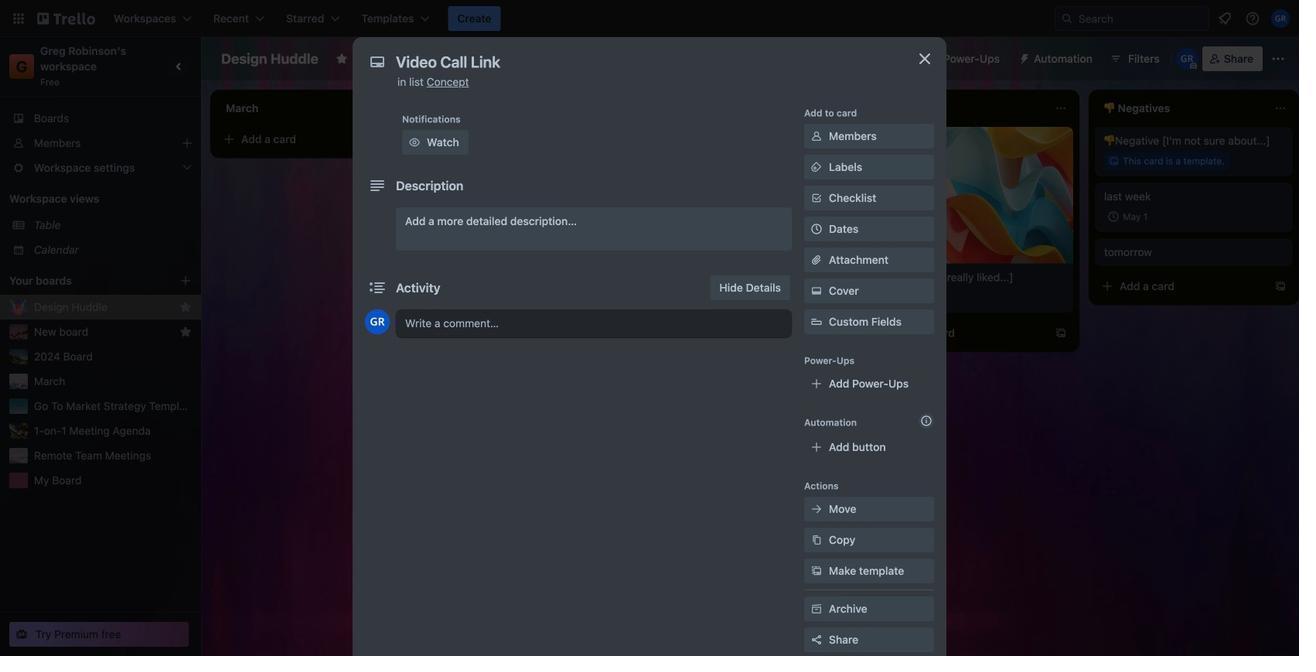 Task type: describe. For each thing, give the bounding box(es) containing it.
2 horizontal spatial create from template… image
[[1275, 280, 1287, 292]]

Search field
[[1074, 8, 1209, 29]]

2 vertical spatial create from template… image
[[1055, 327, 1068, 339]]

1 horizontal spatial greg robinson (gregrobinson96) image
[[1177, 48, 1198, 70]]

search image
[[1061, 12, 1074, 25]]

Write a comment text field
[[396, 309, 792, 337]]

2 sm image from the top
[[809, 159, 825, 175]]

star or unstar board image
[[336, 53, 348, 65]]

add board image
[[179, 275, 192, 287]]

close dialog image
[[916, 50, 935, 68]]



Task type: locate. For each thing, give the bounding box(es) containing it.
0 vertical spatial create from template… image
[[396, 133, 408, 145]]

0 vertical spatial sm image
[[809, 128, 825, 144]]

1 sm image from the top
[[809, 128, 825, 144]]

0 notifications image
[[1216, 9, 1235, 28]]

1 vertical spatial sm image
[[809, 159, 825, 175]]

edit card image
[[614, 205, 627, 217]]

None checkbox
[[1105, 207, 1153, 226]]

greg robinson (gregrobinson96) image
[[1272, 9, 1290, 28]]

1 starred icon image from the top
[[179, 301, 192, 313]]

create from template… image
[[1275, 280, 1287, 292], [616, 305, 628, 317], [1055, 327, 1068, 339]]

2 vertical spatial sm image
[[809, 532, 825, 548]]

your boards with 8 items element
[[9, 272, 156, 290]]

create from template… image
[[396, 133, 408, 145], [836, 271, 848, 283]]

0 vertical spatial greg robinson (gregrobinson96) image
[[1177, 48, 1198, 70]]

sm image
[[809, 128, 825, 144], [809, 159, 825, 175], [809, 532, 825, 548]]

1 vertical spatial create from template… image
[[836, 271, 848, 283]]

0 vertical spatial starred icon image
[[179, 301, 192, 313]]

open information menu image
[[1246, 11, 1261, 26]]

0 horizontal spatial create from template… image
[[616, 305, 628, 317]]

1 horizontal spatial create from template… image
[[836, 271, 848, 283]]

None text field
[[388, 48, 899, 76]]

show menu image
[[1271, 51, 1287, 67]]

2 starred icon image from the top
[[179, 326, 192, 338]]

primary element
[[0, 0, 1300, 37]]

0 horizontal spatial create from template… image
[[396, 133, 408, 145]]

starred icon image
[[179, 301, 192, 313], [179, 326, 192, 338]]

1 vertical spatial create from template… image
[[616, 305, 628, 317]]

1 horizontal spatial create from template… image
[[1055, 327, 1068, 339]]

0 vertical spatial create from template… image
[[1275, 280, 1287, 292]]

3 sm image from the top
[[809, 532, 825, 548]]

Board name text field
[[214, 46, 326, 71]]

sm image
[[1013, 46, 1034, 68], [407, 135, 422, 150], [809, 283, 825, 299], [809, 501, 825, 517], [809, 563, 825, 579], [809, 601, 825, 617]]

0 horizontal spatial greg robinson (gregrobinson96) image
[[365, 309, 390, 334]]

greg robinson (gregrobinson96) image
[[1177, 48, 1198, 70], [365, 309, 390, 334]]

board image
[[499, 52, 512, 64]]

1 vertical spatial greg robinson (gregrobinson96) image
[[365, 309, 390, 334]]

1 vertical spatial starred icon image
[[179, 326, 192, 338]]



Task type: vqa. For each thing, say whether or not it's contained in the screenshot.
the leftmost Greg Robinson (gregrobinson96) image
yes



